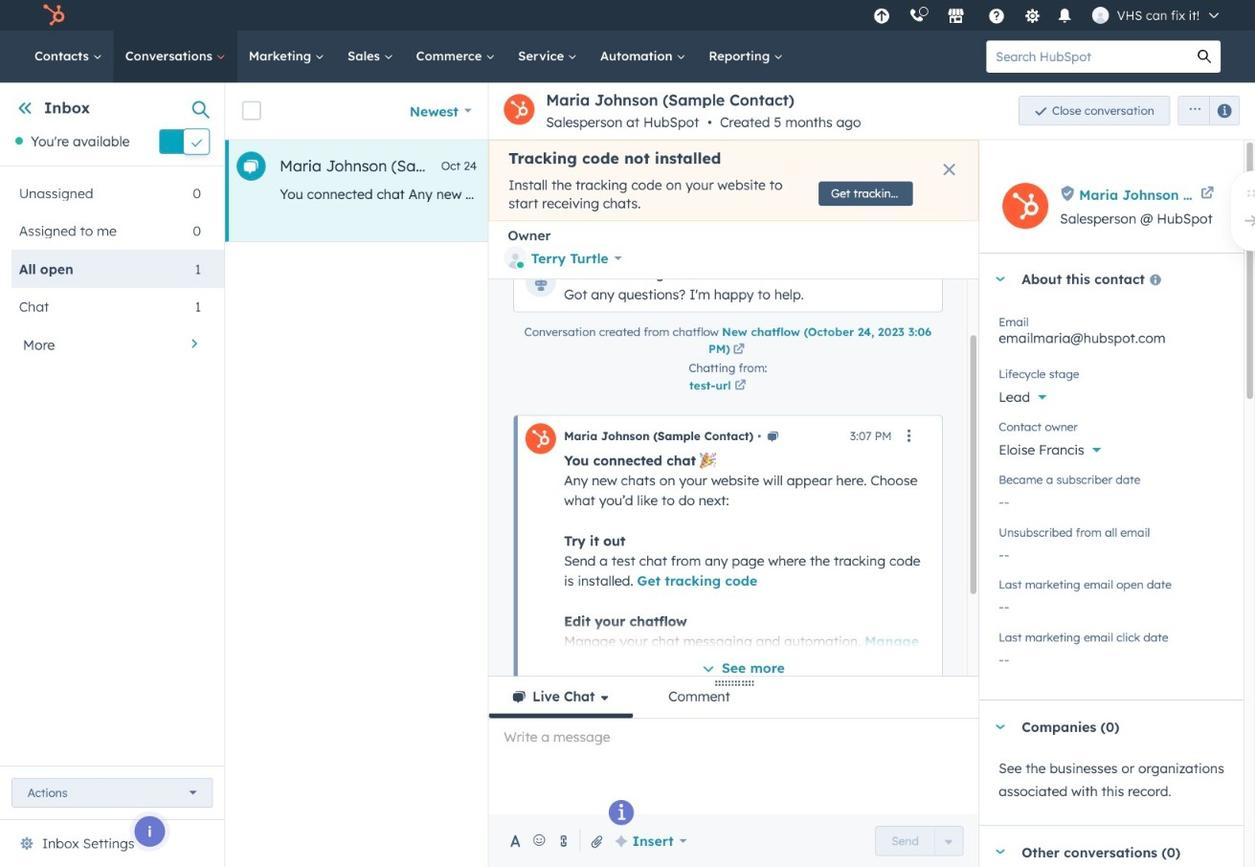 Task type: vqa. For each thing, say whether or not it's contained in the screenshot.
SEARCH ACTIVITIES search field
no



Task type: locate. For each thing, give the bounding box(es) containing it.
you're available image
[[15, 137, 23, 145]]

1 vertical spatial group
[[876, 826, 964, 856]]

0 vertical spatial group
[[1171, 96, 1240, 126]]

menu
[[863, 0, 1233, 31]]

0 vertical spatial -- text field
[[999, 484, 1225, 515]]

1 vertical spatial caret image
[[995, 725, 1007, 729]]

Search HubSpot search field
[[986, 40, 1189, 73]]

1 vertical spatial link opens in a new window image
[[735, 381, 746, 392]]

caret image
[[995, 277, 1007, 281], [995, 725, 1007, 729]]

2 vertical spatial -- text field
[[999, 642, 1225, 673]]

0 vertical spatial caret image
[[995, 277, 1007, 281]]

alert
[[489, 140, 979, 221]]

1 vertical spatial link opens in a new window image
[[735, 379, 746, 396]]

group
[[1171, 96, 1240, 126], [876, 826, 964, 856]]

link opens in a new window image
[[733, 345, 745, 356], [735, 379, 746, 396]]

main content
[[225, 82, 1255, 868]]

-- text field
[[999, 484, 1225, 515], [999, 589, 1225, 620], [999, 642, 1225, 673]]

link opens in a new window image
[[733, 343, 745, 360], [735, 381, 746, 392]]

0 horizontal spatial group
[[876, 826, 964, 856]]

1 vertical spatial -- text field
[[999, 589, 1225, 620]]



Task type: describe. For each thing, give the bounding box(es) containing it.
live chat from maria johnson (sample contact) with context you connected chat
any new chats on your website will appear here. choose what you'd like to do next:

try it out 
send a test chat from any page where the tracking code is installed: https://app.hubs row
[[225, 140, 1255, 241]]

1 -- text field from the top
[[999, 484, 1225, 515]]

2 -- text field from the top
[[999, 589, 1225, 620]]

caret image
[[995, 850, 1007, 855]]

0 vertical spatial link opens in a new window image
[[733, 343, 745, 360]]

jacob simon image
[[1092, 7, 1110, 24]]

3 -- text field from the top
[[999, 642, 1225, 673]]

1 horizontal spatial group
[[1171, 96, 1240, 126]]

2 caret image from the top
[[995, 725, 1007, 729]]

close image
[[944, 164, 955, 175]]

-- text field
[[999, 537, 1225, 567]]

0 vertical spatial link opens in a new window image
[[733, 345, 745, 356]]

1 caret image from the top
[[995, 277, 1007, 281]]

marketplaces image
[[948, 9, 965, 26]]



